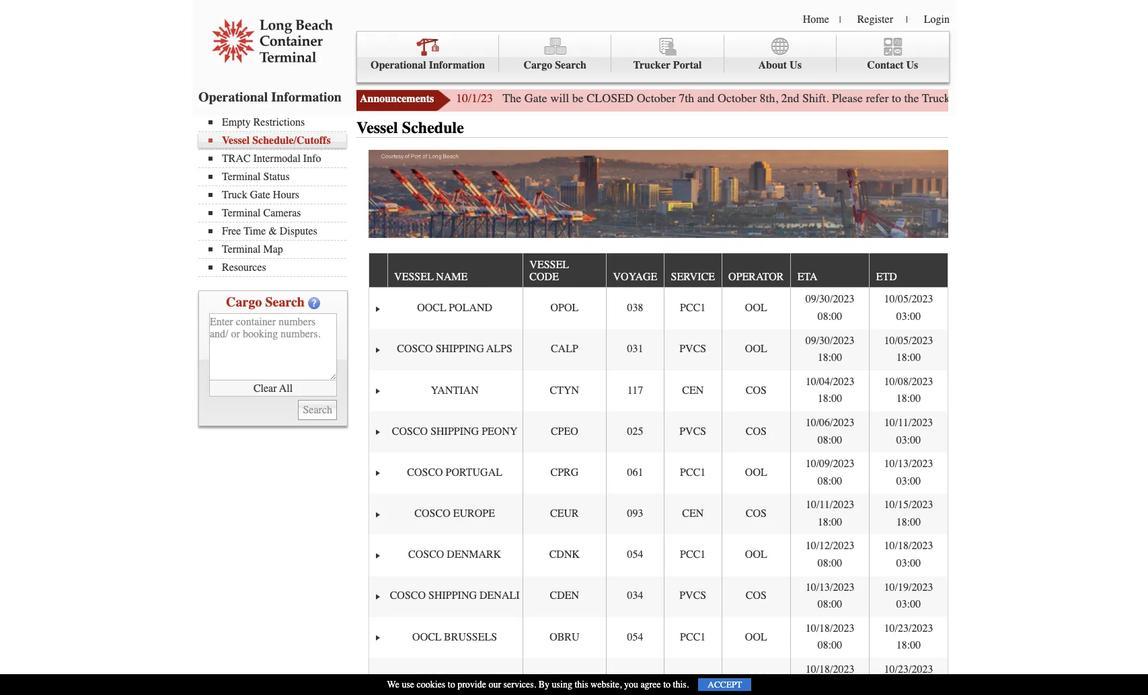 Task type: vqa. For each thing, say whether or not it's contained in the screenshot.


Task type: describe. For each thing, give the bounding box(es) containing it.
you
[[624, 680, 639, 691]]

row containing 10/11/2023 18:00
[[369, 494, 948, 535]]

yantian
[[431, 385, 479, 397]]

poland
[[449, 302, 493, 314]]

ool cell for 09/30/2023 08:00
[[722, 288, 791, 329]]

10/19/2023
[[885, 582, 934, 594]]

09/30/2023 18:00 cell
[[791, 329, 870, 371]]

eta
[[798, 271, 818, 283]]

cos for 10/06/2023
[[746, 426, 767, 438]]

vessel schedule
[[357, 118, 464, 137]]

using
[[552, 680, 573, 691]]

061
[[628, 467, 644, 479]]

0 horizontal spatial search
[[265, 295, 305, 310]]

empty restrictions link
[[209, 116, 347, 129]]

10/1/23 the gate will be closed october 7th and october 8th, 2nd shift. please refer to the truck gate hours web page for further gate de
[[456, 91, 1149, 106]]

10/06/2023 08:00 cell
[[791, 412, 870, 453]]

117 cell
[[606, 371, 664, 412]]

pvcs cell for 031
[[664, 329, 722, 371]]

10/11/2023 18:00 cell
[[791, 494, 870, 535]]

cos cell for 10/06/2023
[[722, 412, 791, 453]]

18:00 for 10/08/2023 18:00
[[897, 393, 922, 405]]

pvcs for 025
[[680, 426, 707, 438]]

10/05/2023 for 18:00
[[885, 335, 934, 347]]

please
[[833, 91, 864, 106]]

08:00 for 10/06/2023 08:00
[[818, 434, 843, 447]]

034
[[628, 591, 644, 603]]

18:00 for 10/23/2023 18:00
[[897, 640, 922, 652]]

row group containing 09/30/2023 08:00
[[369, 288, 948, 696]]

provide
[[458, 680, 487, 691]]

login
[[925, 13, 950, 26]]

pvcs for 034
[[680, 591, 707, 603]]

cpac
[[551, 673, 578, 685]]

announcements
[[360, 93, 434, 105]]

ool cell for 10/18/2023 08:00
[[722, 618, 791, 659]]

truck inside empty restrictions vessel schedule/cutoffs trac intermodal info terminal status truck gate hours terminal cameras free time & disputes terminal map resources
[[222, 189, 247, 201]]

we
[[387, 680, 400, 691]]

intermodal
[[254, 153, 301, 165]]

cosco for cosco pacific
[[416, 673, 452, 685]]

etd
[[877, 271, 898, 283]]

pvcs cell for 025
[[664, 412, 722, 453]]

cen for 085
[[683, 673, 704, 685]]

be
[[573, 91, 584, 106]]

09/30/2023 08:00 cell
[[791, 288, 870, 329]]

03:00 for 10/05/2023 03:00
[[897, 311, 922, 323]]

1 | from the left
[[840, 14, 842, 26]]

cosco shipping denali
[[390, 591, 520, 603]]

shipping for denali
[[429, 591, 477, 603]]

obru cell
[[523, 618, 606, 659]]

row containing 10/18/2023 08:00
[[369, 618, 948, 659]]

yantian cell
[[387, 371, 523, 412]]

10/11/2023 03:00 cell
[[870, 412, 948, 453]]

opol
[[551, 302, 579, 314]]

10/13/2023 03:00 cell
[[870, 453, 948, 494]]

we use cookies to provide our services. by using this website, you agree to this.
[[387, 680, 689, 691]]

ool cell for 10/12/2023 08:00
[[722, 535, 791, 577]]

0 vertical spatial search
[[555, 59, 587, 71]]

closed
[[587, 91, 634, 106]]

10/19/2023 03:00
[[885, 582, 934, 611]]

18:00 for 09/30/2023 18:00
[[818, 352, 843, 364]]

us for about us
[[790, 59, 802, 71]]

10/18/2023 for 18:00
[[806, 664, 855, 676]]

0 horizontal spatial cargo
[[226, 295, 262, 310]]

03:00 for 10/13/2023 03:00
[[897, 476, 922, 488]]

oocl brussels cell
[[387, 618, 523, 659]]

&
[[269, 225, 277, 238]]

obru
[[550, 632, 580, 644]]

10/08/2023 18:00 cell
[[870, 371, 948, 412]]

cpeo cell
[[523, 412, 606, 453]]

the
[[905, 91, 920, 106]]

10/11/2023 for 03:00
[[885, 417, 934, 429]]

10/23/2023 03:00 cell
[[870, 659, 948, 696]]

cden cell
[[523, 577, 606, 618]]

10/18/2023 18:00 cell
[[791, 659, 870, 696]]

10/12/2023 08:00 cell
[[791, 535, 870, 577]]

our
[[489, 680, 501, 691]]

ool for 09/30/2023 08:00
[[746, 302, 768, 314]]

038
[[628, 302, 644, 314]]

and
[[698, 91, 715, 106]]

further
[[1079, 91, 1112, 106]]

cden
[[550, 591, 580, 603]]

cosco pacific cell
[[387, 659, 523, 696]]

7th
[[679, 91, 695, 106]]

10/04/2023
[[806, 376, 855, 388]]

cpeo
[[551, 426, 579, 438]]

opol cell
[[523, 288, 606, 329]]

18:00 for 10/15/2023 18:00
[[897, 517, 922, 529]]

about us link
[[725, 35, 837, 73]]

cosco europe
[[415, 508, 495, 520]]

09/30/2023 18:00
[[806, 335, 855, 364]]

cen for 093
[[683, 508, 704, 520]]

08:00 for 09/30/2023 08:00
[[818, 311, 843, 323]]

for
[[1062, 91, 1076, 106]]

vessel code link
[[530, 254, 569, 288]]

row containing 10/12/2023 08:00
[[369, 535, 948, 577]]

1 horizontal spatial truck
[[923, 91, 951, 106]]

restrictions
[[254, 116, 305, 129]]

pvcs for 031
[[680, 343, 707, 356]]

cargo search link
[[500, 35, 612, 73]]

1 terminal from the top
[[222, 171, 261, 183]]

cos cell for 10/04/2023
[[722, 371, 791, 412]]

2 october from the left
[[718, 91, 757, 106]]

03:00 for 10/11/2023 03:00
[[897, 434, 922, 447]]

vessel schedule/cutoffs link
[[209, 135, 347, 147]]

calp cell
[[523, 329, 606, 371]]

1 horizontal spatial vessel
[[357, 118, 398, 137]]

cos for 10/04/2023
[[746, 385, 767, 397]]

gate inside empty restrictions vessel schedule/cutoffs trac intermodal info terminal status truck gate hours terminal cameras free time & disputes terminal map resources
[[250, 189, 270, 201]]

1 horizontal spatial hours
[[980, 91, 1010, 106]]

cprg
[[551, 467, 579, 479]]

hours inside empty restrictions vessel schedule/cutoffs trac intermodal info terminal status truck gate hours terminal cameras free time & disputes terminal map resources
[[273, 189, 299, 201]]

2 terminal from the top
[[222, 207, 261, 219]]

03:00 for 10/23/2023 03:00
[[897, 682, 922, 694]]

oocl for oocl poland
[[417, 302, 447, 314]]

cosco portugal cell
[[387, 453, 523, 494]]

0 horizontal spatial operational
[[199, 90, 268, 105]]

operational inside operational information link
[[371, 59, 426, 71]]

10/18/2023 08:00
[[806, 623, 855, 652]]

10/13/2023 08:00
[[806, 582, 855, 611]]

10/04/2023 18:00
[[806, 376, 855, 405]]

pvcs cell for 034
[[664, 577, 722, 618]]

10/18/2023 for 03:00
[[885, 541, 934, 553]]

oocl brussels
[[413, 632, 497, 644]]

ool for 10/09/2023 08:00
[[746, 467, 768, 479]]

portugal
[[446, 467, 503, 479]]

map
[[264, 244, 283, 256]]

trucker portal
[[634, 59, 702, 71]]

10/18/2023 18:00
[[806, 664, 855, 694]]

10/23/2023 18:00
[[885, 623, 934, 652]]

03:00 for 10/19/2023 03:00
[[897, 599, 922, 611]]

ctyn
[[550, 385, 580, 397]]

10/09/2023 08:00 cell
[[791, 453, 870, 494]]

1 vertical spatial operational information
[[199, 90, 342, 105]]

pcc1 cell for 09/30/2023
[[664, 288, 722, 329]]

025 cell
[[606, 412, 664, 453]]

ool for 10/12/2023 08:00
[[746, 549, 768, 561]]

row containing vessel code
[[369, 254, 948, 288]]

1 horizontal spatial information
[[429, 59, 485, 71]]

vessel for name
[[394, 271, 434, 283]]

cameras
[[264, 207, 301, 219]]

home
[[803, 13, 830, 26]]

brussels
[[444, 632, 497, 644]]

10/15/2023
[[885, 500, 934, 512]]

1 vertical spatial cargo search
[[226, 295, 305, 310]]

operational information link
[[357, 35, 500, 73]]

cosco denmark cell
[[387, 535, 523, 577]]

10/11/2023 03:00
[[885, 417, 934, 447]]

031
[[628, 343, 644, 356]]

code
[[530, 271, 559, 283]]

pcc1 for 10/12/2023
[[680, 549, 706, 561]]

10/11/2023 18:00
[[806, 500, 855, 529]]

03:00 for 10/18/2023 03:00
[[897, 558, 922, 570]]

vessel for code
[[530, 259, 569, 271]]

10/11/2023 for 18:00
[[806, 500, 855, 512]]

operator link
[[729, 266, 791, 288]]

web
[[1013, 91, 1033, 106]]

08:00 for 10/09/2023 08:00
[[818, 476, 843, 488]]

cosco portugal
[[407, 467, 503, 479]]

10/13/2023 03:00
[[885, 458, 934, 488]]

terminal status link
[[209, 171, 347, 183]]

operator
[[729, 271, 784, 283]]

cen cell for 093
[[664, 494, 722, 535]]

resources link
[[209, 262, 347, 274]]

vessel name
[[394, 271, 468, 283]]



Task type: locate. For each thing, give the bounding box(es) containing it.
09/30/2023 down 09/30/2023 08:00 cell
[[806, 335, 855, 347]]

0 vertical spatial 10/13/2023
[[885, 458, 934, 471]]

1 ool from the top
[[746, 302, 768, 314]]

5 03:00 from the top
[[897, 599, 922, 611]]

3 terminal from the top
[[222, 244, 261, 256]]

cen cell right 117
[[664, 371, 722, 412]]

08:00 up 10/18/2023 08:00
[[818, 599, 843, 611]]

18:00 up 10/23/2023 03:00 cell
[[897, 640, 922, 652]]

2 08:00 from the top
[[818, 434, 843, 447]]

1 10/23/2023 from the top
[[885, 623, 934, 635]]

ool cell for 10/09/2023 08:00
[[722, 453, 791, 494]]

cosco inside cell
[[416, 673, 452, 685]]

1 vertical spatial pvcs
[[680, 426, 707, 438]]

6 row from the top
[[369, 453, 948, 494]]

2 10/23/2023 from the top
[[885, 664, 934, 676]]

information
[[429, 59, 485, 71], [271, 90, 342, 105]]

0 vertical spatial shipping
[[436, 343, 484, 356]]

pacific
[[454, 673, 495, 685]]

3 ool cell from the top
[[722, 453, 791, 494]]

1 horizontal spatial search
[[555, 59, 587, 71]]

1 vertical spatial oocl
[[413, 632, 442, 644]]

0 vertical spatial menu bar
[[357, 31, 950, 83]]

oocl inside the "oocl poland" cell
[[417, 302, 447, 314]]

0 horizontal spatial gate
[[250, 189, 270, 201]]

resources
[[222, 262, 266, 274]]

accept button
[[699, 679, 752, 692]]

03:00 up 10/19/2023
[[897, 558, 922, 570]]

about us
[[759, 59, 802, 71]]

09/30/2023 for 08:00
[[806, 294, 855, 306]]

row containing 10/06/2023 08:00
[[369, 412, 948, 453]]

3 cos cell from the top
[[722, 494, 791, 535]]

0 vertical spatial cargo search
[[524, 59, 587, 71]]

1 pcc1 from the top
[[680, 302, 706, 314]]

0 horizontal spatial to
[[448, 680, 455, 691]]

1 horizontal spatial operational information
[[371, 59, 485, 71]]

schedule
[[402, 118, 464, 137]]

1 03:00 from the top
[[897, 311, 922, 323]]

cosco left europe at the bottom left of the page
[[415, 508, 451, 520]]

cos cell for 10/11/2023
[[722, 494, 791, 535]]

3 cen cell from the top
[[664, 659, 722, 696]]

menu bar containing empty restrictions
[[199, 115, 353, 277]]

0 vertical spatial cargo
[[524, 59, 553, 71]]

pcc1 for 10/18/2023
[[680, 632, 706, 644]]

1 vertical spatial search
[[265, 295, 305, 310]]

08:00 inside 10/12/2023 08:00
[[818, 558, 843, 570]]

shipping for peony
[[431, 426, 479, 438]]

0 vertical spatial 09/30/2023
[[806, 294, 855, 306]]

3 pcc1 cell from the top
[[664, 535, 722, 577]]

09/30/2023 inside 09/30/2023 08:00 cell
[[806, 294, 855, 306]]

clear all button
[[209, 381, 337, 397]]

1 cen cell from the top
[[664, 371, 722, 412]]

2 ool from the top
[[746, 343, 768, 356]]

agree
[[641, 680, 661, 691]]

3 pcc1 from the top
[[680, 549, 706, 561]]

1 vertical spatial 10/18/2023
[[806, 623, 855, 635]]

oocl
[[417, 302, 447, 314], [413, 632, 442, 644]]

054 down 093 'cell'
[[628, 549, 644, 561]]

03:00 up 10/05/2023 18:00
[[897, 311, 922, 323]]

18:00 inside 10/15/2023 18:00
[[897, 517, 922, 529]]

2 vertical spatial pvcs
[[680, 591, 707, 603]]

truck down trac
[[222, 189, 247, 201]]

cosco pacific
[[416, 673, 495, 685]]

cen left accept
[[683, 673, 704, 685]]

18:00 inside 10/23/2023 18:00
[[897, 640, 922, 652]]

10/15/2023 18:00 cell
[[870, 494, 948, 535]]

3 row from the top
[[369, 329, 948, 371]]

054
[[628, 549, 644, 561], [628, 632, 644, 644]]

10/18/2023 inside "cell"
[[806, 623, 855, 635]]

| left login link
[[907, 14, 908, 26]]

vessel inside empty restrictions vessel schedule/cutoffs trac intermodal info terminal status truck gate hours terminal cameras free time & disputes terminal map resources
[[222, 135, 250, 147]]

shipping inside cosco shipping denali cell
[[429, 591, 477, 603]]

1 vertical spatial pvcs cell
[[664, 412, 722, 453]]

10/23/2023 for 03:00
[[885, 664, 934, 676]]

cen cell
[[664, 371, 722, 412], [664, 494, 722, 535], [664, 659, 722, 696]]

0 horizontal spatial hours
[[273, 189, 299, 201]]

us for contact us
[[907, 59, 919, 71]]

054 for cdnk
[[628, 549, 644, 561]]

1 ool cell from the top
[[722, 288, 791, 329]]

1 pvcs cell from the top
[[664, 329, 722, 371]]

vessel up trac
[[222, 135, 250, 147]]

shipping
[[436, 343, 484, 356], [431, 426, 479, 438], [429, 591, 477, 603]]

oocl down vessel name
[[417, 302, 447, 314]]

ool cell for 09/30/2023 18:00
[[722, 329, 791, 371]]

10/23/2023 down 10/23/2023 18:00 cell at bottom
[[885, 664, 934, 676]]

0 horizontal spatial 10/11/2023
[[806, 500, 855, 512]]

1 vertical spatial truck
[[222, 189, 247, 201]]

2 054 from the top
[[628, 632, 644, 644]]

0 vertical spatial terminal
[[222, 171, 261, 183]]

1 october from the left
[[637, 91, 676, 106]]

terminal
[[222, 171, 261, 183], [222, 207, 261, 219], [222, 244, 261, 256]]

18:00 down 10/15/2023
[[897, 517, 922, 529]]

1 vertical spatial cen
[[683, 508, 704, 520]]

4 pcc1 cell from the top
[[664, 618, 722, 659]]

cosco shipping alps cell
[[387, 329, 523, 371]]

row containing 10/18/2023 18:00
[[369, 659, 948, 696]]

information up the 10/1/23
[[429, 59, 485, 71]]

vessel up opol on the top
[[530, 259, 569, 271]]

trucker portal link
[[612, 35, 725, 73]]

pvcs right 025
[[680, 426, 707, 438]]

1 09/30/2023 from the top
[[806, 294, 855, 306]]

10/05/2023 03:00 cell
[[870, 288, 948, 329]]

cen right 117
[[683, 385, 704, 397]]

4 cos cell from the top
[[722, 577, 791, 618]]

shipping down yantian cell
[[431, 426, 479, 438]]

cen right 093
[[683, 508, 704, 520]]

cookies
[[417, 680, 446, 691]]

1 horizontal spatial october
[[718, 91, 757, 106]]

hours left web
[[980, 91, 1010, 106]]

10/05/2023 inside cell
[[885, 294, 934, 306]]

054 cell up the "085" at the bottom of the page
[[606, 618, 664, 659]]

093 cell
[[606, 494, 664, 535]]

03:00 up 10/13/2023 03:00
[[897, 434, 922, 447]]

03:00 inside 10/13/2023 03:00
[[897, 476, 922, 488]]

0 vertical spatial 054 cell
[[606, 535, 664, 577]]

2 09/30/2023 from the top
[[806, 335, 855, 347]]

pcc1 for 09/30/2023
[[680, 302, 706, 314]]

cosco right use
[[416, 673, 452, 685]]

cosco for cosco shipping denali
[[390, 591, 426, 603]]

08:00 down 10/09/2023
[[818, 476, 843, 488]]

1 us from the left
[[790, 59, 802, 71]]

5 cos from the top
[[746, 673, 767, 685]]

cosco left "denmark"
[[409, 549, 444, 561]]

truck
[[923, 91, 951, 106], [222, 189, 247, 201]]

054 cell
[[606, 535, 664, 577], [606, 618, 664, 659]]

oocl left 'brussels'
[[413, 632, 442, 644]]

cos for 10/13/2023
[[746, 591, 767, 603]]

oocl inside oocl brussels cell
[[413, 632, 442, 644]]

search down resources link
[[265, 295, 305, 310]]

03:00 inside '10/23/2023 03:00'
[[897, 682, 922, 694]]

operational up empty
[[199, 90, 268, 105]]

2 us from the left
[[907, 59, 919, 71]]

ool
[[746, 302, 768, 314], [746, 343, 768, 356], [746, 467, 768, 479], [746, 549, 768, 561], [746, 632, 768, 644]]

0 horizontal spatial truck
[[222, 189, 247, 201]]

093
[[628, 508, 644, 520]]

2 vertical spatial pvcs cell
[[664, 577, 722, 618]]

time
[[244, 225, 266, 238]]

0 horizontal spatial menu bar
[[199, 115, 353, 277]]

shipping inside cosco shipping alps "cell"
[[436, 343, 484, 356]]

0 vertical spatial operational
[[371, 59, 426, 71]]

1 horizontal spatial us
[[907, 59, 919, 71]]

vessel left name
[[394, 271, 434, 283]]

cos for 10/18/2023
[[746, 673, 767, 685]]

vessel
[[530, 259, 569, 271], [394, 271, 434, 283]]

5 08:00 from the top
[[818, 599, 843, 611]]

18:00 inside 10/04/2023 18:00
[[818, 393, 843, 405]]

1 vertical spatial 10/23/2023
[[885, 664, 934, 676]]

10/23/2023 03:00
[[885, 664, 934, 694]]

18:00 inside 10/05/2023 18:00
[[897, 352, 922, 364]]

2 pcc1 cell from the top
[[664, 453, 722, 494]]

0 horizontal spatial vessel
[[394, 271, 434, 283]]

terminal cameras link
[[209, 207, 347, 219]]

website,
[[591, 680, 622, 691]]

2 pcc1 from the top
[[680, 467, 706, 479]]

to right the cookies
[[448, 680, 455, 691]]

10/08/2023
[[885, 376, 934, 388]]

1 vertical spatial 10/11/2023
[[806, 500, 855, 512]]

10/13/2023 down 10/11/2023 03:00 cell
[[885, 458, 934, 471]]

2 pvcs cell from the top
[[664, 412, 722, 453]]

row containing 10/04/2023 18:00
[[369, 371, 948, 412]]

4 cos from the top
[[746, 591, 767, 603]]

refer
[[867, 91, 889, 106]]

10/13/2023 inside cell
[[806, 582, 855, 594]]

10/18/2023 down 10/15/2023 18:00 cell
[[885, 541, 934, 553]]

2 vertical spatial shipping
[[429, 591, 477, 603]]

0 horizontal spatial october
[[637, 91, 676, 106]]

us right 'contact'
[[907, 59, 919, 71]]

2 cos from the top
[[746, 426, 767, 438]]

03:00 inside 10/19/2023 03:00
[[897, 599, 922, 611]]

025
[[628, 426, 644, 438]]

18:00 inside 10/08/2023 18:00
[[897, 393, 922, 405]]

1 horizontal spatial |
[[907, 14, 908, 26]]

054 cell for obru
[[606, 618, 664, 659]]

home link
[[803, 13, 830, 26]]

10/11/2023
[[885, 417, 934, 429], [806, 500, 855, 512]]

4 ool from the top
[[746, 549, 768, 561]]

08:00 for 10/12/2023 08:00
[[818, 558, 843, 570]]

oocl for oocl brussels
[[413, 632, 442, 644]]

1 pvcs from the top
[[680, 343, 707, 356]]

5 ool from the top
[[746, 632, 768, 644]]

1 horizontal spatial cargo search
[[524, 59, 587, 71]]

08:00 inside 10/09/2023 08:00
[[818, 476, 843, 488]]

0 vertical spatial pvcs
[[680, 343, 707, 356]]

1 cos from the top
[[746, 385, 767, 397]]

empty restrictions vessel schedule/cutoffs trac intermodal info terminal status truck gate hours terminal cameras free time & disputes terminal map resources
[[222, 116, 331, 274]]

4 ool cell from the top
[[722, 535, 791, 577]]

pcc1
[[680, 302, 706, 314], [680, 467, 706, 479], [680, 549, 706, 561], [680, 632, 706, 644]]

pvcs cell
[[664, 329, 722, 371], [664, 412, 722, 453], [664, 577, 722, 618]]

Enter container numbers and/ or booking numbers.  text field
[[209, 314, 337, 381]]

10/05/2023 for 03:00
[[885, 294, 934, 306]]

october right and
[[718, 91, 757, 106]]

0 vertical spatial information
[[429, 59, 485, 71]]

10/23/2023 18:00 cell
[[870, 618, 948, 659]]

1 vertical spatial operational
[[199, 90, 268, 105]]

cosco for cosco denmark
[[409, 549, 444, 561]]

0 vertical spatial truck
[[923, 91, 951, 106]]

10/18/2023 for 08:00
[[806, 623, 855, 635]]

03:00 inside 10/05/2023 03:00
[[897, 311, 922, 323]]

cosco down yantian cell
[[392, 426, 428, 438]]

operational up the 'announcements'
[[371, 59, 426, 71]]

08:00 up "10/18/2023 18:00" cell
[[818, 640, 843, 652]]

03:00 inside 10/11/2023 03:00
[[897, 434, 922, 447]]

5 ool cell from the top
[[722, 618, 791, 659]]

cosco shipping peony cell
[[387, 412, 523, 453]]

2 row from the top
[[369, 288, 948, 329]]

5 cos cell from the top
[[722, 659, 791, 696]]

menu bar containing operational information
[[357, 31, 950, 83]]

054 cell up 034
[[606, 535, 664, 577]]

1 vertical spatial 09/30/2023
[[806, 335, 855, 347]]

2 vertical spatial 10/18/2023
[[806, 664, 855, 676]]

2 cen cell from the top
[[664, 494, 722, 535]]

truck right the
[[923, 91, 951, 106]]

10/05/2023 down 10/05/2023 03:00 cell
[[885, 335, 934, 347]]

row containing 10/09/2023 08:00
[[369, 453, 948, 494]]

menu bar
[[357, 31, 950, 83], [199, 115, 353, 277]]

10/08/2023 18:00
[[885, 376, 934, 405]]

cos cell
[[722, 371, 791, 412], [722, 412, 791, 453], [722, 494, 791, 535], [722, 577, 791, 618], [722, 659, 791, 696]]

ceur cell
[[523, 494, 606, 535]]

cosco down cosco denmark cell
[[390, 591, 426, 603]]

03:00 down 10/19/2023
[[897, 599, 922, 611]]

hours up cameras on the left top
[[273, 189, 299, 201]]

0 vertical spatial 10/23/2023
[[885, 623, 934, 635]]

1 cos cell from the top
[[722, 371, 791, 412]]

1 10/05/2023 from the top
[[885, 294, 934, 306]]

10/13/2023 for 08:00
[[806, 582, 855, 594]]

about
[[759, 59, 788, 71]]

1 vertical spatial hours
[[273, 189, 299, 201]]

1 vertical spatial 054 cell
[[606, 618, 664, 659]]

clear all
[[254, 383, 293, 395]]

0 vertical spatial oocl
[[417, 302, 447, 314]]

10/18/2023 down '10/13/2023 08:00' cell on the right of the page
[[806, 623, 855, 635]]

8th,
[[760, 91, 779, 106]]

1 horizontal spatial 10/13/2023
[[885, 458, 934, 471]]

1 08:00 from the top
[[818, 311, 843, 323]]

2 vertical spatial terminal
[[222, 244, 261, 256]]

cargo search
[[524, 59, 587, 71], [226, 295, 305, 310]]

2 ool cell from the top
[[722, 329, 791, 371]]

18:00 up the 10/12/2023
[[818, 517, 843, 529]]

7 row from the top
[[369, 494, 948, 535]]

0 vertical spatial 10/05/2023
[[885, 294, 934, 306]]

10/13/2023 08:00 cell
[[791, 577, 870, 618]]

10/05/2023 down etd link
[[885, 294, 934, 306]]

cargo
[[524, 59, 553, 71], [226, 295, 262, 310]]

10/23/2023 for 18:00
[[885, 623, 934, 635]]

3 ool from the top
[[746, 467, 768, 479]]

cen cell right agree at the right bottom
[[664, 659, 722, 696]]

| right home link
[[840, 14, 842, 26]]

ool for 09/30/2023 18:00
[[746, 343, 768, 356]]

row containing 09/30/2023 18:00
[[369, 329, 948, 371]]

10/05/2023
[[885, 294, 934, 306], [885, 335, 934, 347]]

2 10/05/2023 from the top
[[885, 335, 934, 347]]

1 horizontal spatial to
[[664, 680, 671, 691]]

031 cell
[[606, 329, 664, 371]]

2 cos cell from the top
[[722, 412, 791, 453]]

08:00 for 10/18/2023 08:00
[[818, 640, 843, 652]]

0 vertical spatial operational information
[[371, 59, 485, 71]]

cargo search down resources link
[[226, 295, 305, 310]]

0 horizontal spatial us
[[790, 59, 802, 71]]

10/1/23
[[456, 91, 493, 106]]

cprg cell
[[523, 453, 606, 494]]

pcc1 cell
[[664, 288, 722, 329], [664, 453, 722, 494], [664, 535, 722, 577], [664, 618, 722, 659]]

1 cen from the top
[[683, 385, 704, 397]]

1 054 cell from the top
[[606, 535, 664, 577]]

0 horizontal spatial |
[[840, 14, 842, 26]]

terminal down trac
[[222, 171, 261, 183]]

cen cell for 117
[[664, 371, 722, 412]]

10/13/2023 down '10/12/2023 08:00' cell
[[806, 582, 855, 594]]

08:00 inside 10/18/2023 08:00
[[818, 640, 843, 652]]

054 up 085 "cell"
[[628, 632, 644, 644]]

cosco down the "oocl poland" cell on the left top of page
[[397, 343, 433, 356]]

03:00 down 10/23/2023 18:00 cell at bottom
[[897, 682, 922, 694]]

terminal up free
[[222, 207, 261, 219]]

pcc1 for 10/09/2023
[[680, 467, 706, 479]]

4 row from the top
[[369, 371, 948, 412]]

cen cell right 093
[[664, 494, 722, 535]]

tree grid containing vessel code
[[369, 254, 948, 696]]

0 vertical spatial hours
[[980, 91, 1010, 106]]

vessel down the 'announcements'
[[357, 118, 398, 137]]

1 horizontal spatial menu bar
[[357, 31, 950, 83]]

0 horizontal spatial vessel
[[222, 135, 250, 147]]

operational information up the 'announcements'
[[371, 59, 485, 71]]

18:00 for 10/04/2023 18:00
[[818, 393, 843, 405]]

2 054 cell from the top
[[606, 618, 664, 659]]

cosco for cosco europe
[[415, 508, 451, 520]]

row containing 09/30/2023 08:00
[[369, 288, 948, 329]]

cosco for cosco shipping alps
[[397, 343, 433, 356]]

18:00 up 10/08/2023 on the bottom right of page
[[897, 352, 922, 364]]

None submit
[[298, 400, 337, 421]]

10/05/2023 18:00 cell
[[870, 329, 948, 371]]

10/23/2023 down 10/19/2023 03:00 cell
[[885, 623, 934, 635]]

free
[[222, 225, 241, 238]]

voyage
[[614, 271, 658, 283]]

shipping inside the cosco shipping peony cell
[[431, 426, 479, 438]]

3 pvcs cell from the top
[[664, 577, 722, 618]]

03:00 up 10/15/2023
[[897, 476, 922, 488]]

10 row from the top
[[369, 618, 948, 659]]

1 vertical spatial information
[[271, 90, 342, 105]]

08:00 inside 09/30/2023 08:00
[[818, 311, 843, 323]]

by
[[539, 680, 550, 691]]

hours
[[980, 91, 1010, 106], [273, 189, 299, 201]]

3 cos from the top
[[746, 508, 767, 520]]

cosco europe cell
[[387, 494, 523, 535]]

18:00 for 10/18/2023 18:00
[[818, 682, 843, 694]]

this.
[[673, 680, 689, 691]]

1 vertical spatial 054
[[628, 632, 644, 644]]

18:00 for 10/11/2023 18:00
[[818, 517, 843, 529]]

5 row from the top
[[369, 412, 948, 453]]

10/11/2023 inside cell
[[885, 417, 934, 429]]

2 | from the left
[[907, 14, 908, 26]]

3 08:00 from the top
[[818, 476, 843, 488]]

18:00 inside 10/11/2023 18:00
[[818, 517, 843, 529]]

pcc1 cell for 10/12/2023
[[664, 535, 722, 577]]

cosco for cosco portugal
[[407, 467, 443, 479]]

09/30/2023 for 18:00
[[806, 335, 855, 347]]

3 pvcs from the top
[[680, 591, 707, 603]]

03:00 inside 10/18/2023 03:00
[[897, 558, 922, 570]]

18:00 down 10/18/2023 08:00 "cell"
[[818, 682, 843, 694]]

terminal up resources
[[222, 244, 261, 256]]

10/18/2023 03:00
[[885, 541, 934, 570]]

0 vertical spatial 10/11/2023
[[885, 417, 934, 429]]

pvcs cell right 025
[[664, 412, 722, 453]]

pvcs right 034
[[680, 591, 707, 603]]

08:00 for 10/13/2023 08:00
[[818, 599, 843, 611]]

0 horizontal spatial cargo search
[[226, 295, 305, 310]]

3 cen from the top
[[683, 673, 704, 685]]

pvcs right 031
[[680, 343, 707, 356]]

to left the
[[892, 91, 902, 106]]

08:00 inside the 10/06/2023 08:00
[[818, 434, 843, 447]]

18:00 for 10/05/2023 18:00
[[897, 352, 922, 364]]

2 pvcs from the top
[[680, 426, 707, 438]]

0 horizontal spatial 10/13/2023
[[806, 582, 855, 594]]

cargo up will in the left of the page
[[524, 59, 553, 71]]

10/11/2023 inside cell
[[806, 500, 855, 512]]

us
[[790, 59, 802, 71], [907, 59, 919, 71]]

october left "7th"
[[637, 91, 676, 106]]

2 cen from the top
[[683, 508, 704, 520]]

09/30/2023 08:00
[[806, 294, 855, 323]]

10/19/2023 03:00 cell
[[870, 577, 948, 618]]

vessel code
[[530, 259, 569, 283]]

ool for 10/18/2023 08:00
[[746, 632, 768, 644]]

10/11/2023 down 10/09/2023 08:00 cell on the right bottom of page
[[806, 500, 855, 512]]

054 cell for cdnk
[[606, 535, 664, 577]]

voyage link
[[614, 266, 664, 288]]

2 vertical spatial cen cell
[[664, 659, 722, 696]]

08:00 inside 10/13/2023 08:00
[[818, 599, 843, 611]]

4 03:00 from the top
[[897, 558, 922, 570]]

contact
[[868, 59, 904, 71]]

1 horizontal spatial 10/11/2023
[[885, 417, 934, 429]]

operational information
[[371, 59, 485, 71], [199, 90, 342, 105]]

trac
[[222, 153, 251, 165]]

18:00 up 10/04/2023
[[818, 352, 843, 364]]

0 vertical spatial pvcs cell
[[664, 329, 722, 371]]

117
[[628, 385, 644, 397]]

10/18/2023 down 10/18/2023 08:00 "cell"
[[806, 664, 855, 676]]

034 cell
[[606, 577, 664, 618]]

operational
[[371, 59, 426, 71], [199, 90, 268, 105]]

0 vertical spatial 10/18/2023
[[885, 541, 934, 553]]

ctyn cell
[[523, 371, 606, 412]]

pcc1 cell for 10/18/2023
[[664, 618, 722, 659]]

10/05/2023 03:00
[[885, 294, 934, 323]]

1 054 from the top
[[628, 549, 644, 561]]

register
[[858, 13, 894, 26]]

service link
[[671, 266, 722, 288]]

pcc1 cell for 10/09/2023
[[664, 453, 722, 494]]

cosco inside "cell"
[[397, 343, 433, 356]]

operational information up empty restrictions link
[[199, 90, 342, 105]]

1 vertical spatial cen cell
[[664, 494, 722, 535]]

information up restrictions
[[271, 90, 342, 105]]

10/13/2023 inside cell
[[885, 458, 934, 471]]

shift.
[[803, 91, 830, 106]]

1 horizontal spatial operational
[[371, 59, 426, 71]]

cargo down resources
[[226, 295, 262, 310]]

08:00 down 10/06/2023 on the bottom right
[[818, 434, 843, 447]]

will
[[551, 91, 570, 106]]

info
[[303, 153, 321, 165]]

vessel
[[357, 118, 398, 137], [222, 135, 250, 147]]

2 horizontal spatial gate
[[954, 91, 977, 106]]

cargo search up will in the left of the page
[[524, 59, 587, 71]]

2 vertical spatial cen
[[683, 673, 704, 685]]

truck gate hours link
[[209, 189, 347, 201]]

0 vertical spatial 054
[[628, 549, 644, 561]]

0 horizontal spatial information
[[271, 90, 342, 105]]

row group
[[369, 288, 948, 696]]

6 08:00 from the top
[[818, 640, 843, 652]]

10/11/2023 down 10/08/2023 18:00 cell
[[885, 417, 934, 429]]

search up 'be'
[[555, 59, 587, 71]]

cosco shipping peony
[[392, 426, 518, 438]]

085
[[628, 673, 644, 685]]

4 08:00 from the top
[[818, 558, 843, 570]]

cosco left portugal
[[407, 467, 443, 479]]

1 pcc1 cell from the top
[[664, 288, 722, 329]]

11 row from the top
[[369, 659, 948, 696]]

register link
[[858, 13, 894, 26]]

cos cell for 10/18/2023
[[722, 659, 791, 696]]

08:00 down the 10/12/2023
[[818, 558, 843, 570]]

038 cell
[[606, 288, 664, 329]]

cos for 10/11/2023
[[746, 508, 767, 520]]

0 horizontal spatial operational information
[[199, 90, 342, 105]]

1 row from the top
[[369, 254, 948, 288]]

calp
[[551, 343, 579, 356]]

9 row from the top
[[369, 577, 948, 618]]

10/18/2023 08:00 cell
[[791, 618, 870, 659]]

10/12/2023 08:00
[[806, 541, 855, 570]]

trucker
[[634, 59, 671, 71]]

service
[[671, 271, 715, 283]]

cpac cell
[[523, 659, 606, 696]]

gate
[[525, 91, 548, 106], [954, 91, 977, 106], [250, 189, 270, 201]]

tree grid
[[369, 254, 948, 696]]

4 pcc1 from the top
[[680, 632, 706, 644]]

2 horizontal spatial to
[[892, 91, 902, 106]]

to left this.
[[664, 680, 671, 691]]

shipping down cosco denmark cell
[[429, 591, 477, 603]]

1 vertical spatial cargo
[[226, 295, 262, 310]]

oocl poland
[[417, 302, 493, 314]]

18:00 down 10/08/2023 on the bottom right of page
[[897, 393, 922, 405]]

054 for obru
[[628, 632, 644, 644]]

09/30/2023 inside 09/30/2023 18:00 cell
[[806, 335, 855, 347]]

1 horizontal spatial cargo
[[524, 59, 553, 71]]

10/15/2023 18:00
[[885, 500, 934, 529]]

10/05/2023 inside "cell"
[[885, 335, 934, 347]]

cosco for cosco shipping peony
[[392, 426, 428, 438]]

cos cell for 10/13/2023
[[722, 577, 791, 618]]

pvcs cell right 034
[[664, 577, 722, 618]]

to
[[892, 91, 902, 106], [448, 680, 455, 691], [664, 680, 671, 691]]

18:00 inside 09/30/2023 18:00
[[818, 352, 843, 364]]

de
[[1138, 91, 1149, 106]]

cosco shipping denali cell
[[387, 577, 523, 618]]

08:00 up 09/30/2023 18:00
[[818, 311, 843, 323]]

us right about
[[790, 59, 802, 71]]

oocl poland cell
[[387, 288, 523, 329]]

1 vertical spatial 10/13/2023
[[806, 582, 855, 594]]

10/18/2023
[[885, 541, 934, 553], [806, 623, 855, 635], [806, 664, 855, 676]]

18:00 down 10/04/2023
[[818, 393, 843, 405]]

061 cell
[[606, 453, 664, 494]]

10/06/2023
[[806, 417, 855, 429]]

1 horizontal spatial vessel
[[530, 259, 569, 271]]

free time & disputes link
[[209, 225, 347, 238]]

operational information inside menu bar
[[371, 59, 485, 71]]

0 vertical spatial cen cell
[[664, 371, 722, 412]]

6 03:00 from the top
[[897, 682, 922, 694]]

10/04/2023 18:00 cell
[[791, 371, 870, 412]]

ool cell
[[722, 288, 791, 329], [722, 329, 791, 371], [722, 453, 791, 494], [722, 535, 791, 577], [722, 618, 791, 659]]

shipping left alps
[[436, 343, 484, 356]]

disputes
[[280, 225, 318, 238]]

1 horizontal spatial gate
[[525, 91, 548, 106]]

09/30/2023 down eta link on the right of the page
[[806, 294, 855, 306]]

085 cell
[[606, 659, 664, 696]]

shipping for alps
[[436, 343, 484, 356]]

10/18/2023 03:00 cell
[[870, 535, 948, 577]]

3 03:00 from the top
[[897, 476, 922, 488]]

row containing 10/13/2023 08:00
[[369, 577, 948, 618]]

contact us link
[[837, 35, 950, 73]]

1 vertical spatial terminal
[[222, 207, 261, 219]]

cen cell for 085
[[664, 659, 722, 696]]

10/13/2023 for 03:00
[[885, 458, 934, 471]]

1 vertical spatial shipping
[[431, 426, 479, 438]]

cdnk cell
[[523, 535, 606, 577]]

status
[[264, 171, 290, 183]]

2 03:00 from the top
[[897, 434, 922, 447]]

8 row from the top
[[369, 535, 948, 577]]

0 vertical spatial cen
[[683, 385, 704, 397]]

1 vertical spatial menu bar
[[199, 115, 353, 277]]

row
[[369, 254, 948, 288], [369, 288, 948, 329], [369, 329, 948, 371], [369, 371, 948, 412], [369, 412, 948, 453], [369, 453, 948, 494], [369, 494, 948, 535], [369, 535, 948, 577], [369, 577, 948, 618], [369, 618, 948, 659], [369, 659, 948, 696]]

08:00
[[818, 311, 843, 323], [818, 434, 843, 447], [818, 476, 843, 488], [818, 558, 843, 570], [818, 599, 843, 611], [818, 640, 843, 652]]

pvcs cell right 031
[[664, 329, 722, 371]]

18:00 inside 10/18/2023 18:00
[[818, 682, 843, 694]]

10/12/2023
[[806, 541, 855, 553]]

1 vertical spatial 10/05/2023
[[885, 335, 934, 347]]

cen for 117
[[683, 385, 704, 397]]



